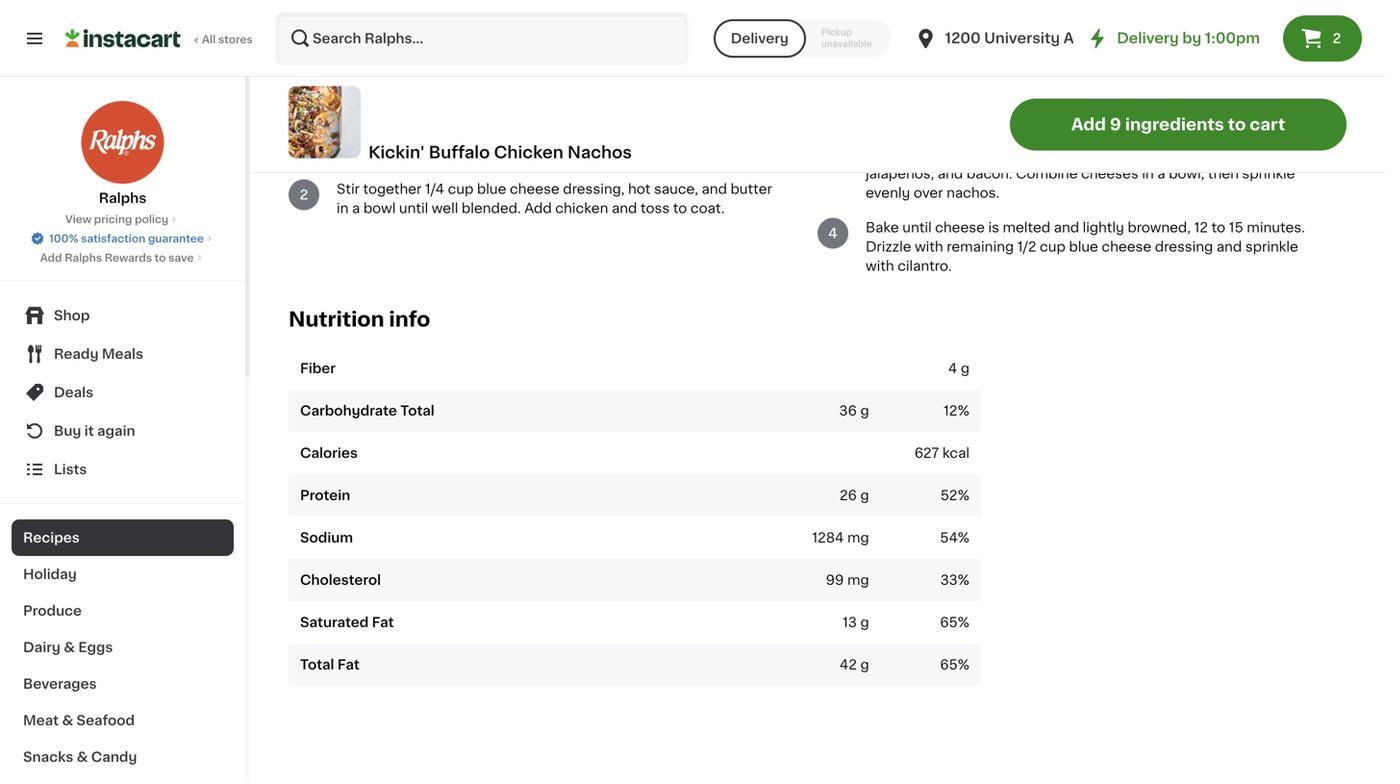 Task type: vqa. For each thing, say whether or not it's contained in the screenshot.
Kerrygold Butter, Pure Irish's 6
no



Task type: locate. For each thing, give the bounding box(es) containing it.
g for 13 g
[[861, 616, 869, 629]]

1 vertical spatial add
[[525, 201, 552, 215]]

remaining
[[947, 240, 1014, 253]]

0 vertical spatial chicken
[[866, 148, 919, 161]]

2 65 from the top
[[940, 658, 958, 672]]

a inside stir together 1/4 cup blue cheese dressing, hot sauce, and butter in a bowl until well blended. add chicken and toss to coat.
[[352, 201, 360, 215]]

in down stir
[[337, 201, 349, 215]]

evenly
[[1005, 128, 1049, 142], [866, 186, 910, 199]]

None search field
[[275, 12, 689, 65]]

over up bacon.
[[977, 148, 1007, 161]]

0 horizontal spatial blue
[[477, 182, 506, 196]]

all stores link
[[65, 12, 254, 65]]

total right carbohydrate
[[400, 404, 435, 418]]

top
[[1088, 148, 1111, 161]]

and
[[457, 148, 482, 161], [938, 167, 963, 180], [702, 182, 727, 196], [612, 201, 637, 215], [1054, 221, 1080, 234], [1217, 240, 1242, 253]]

1 vertical spatial a
[[1158, 167, 1166, 180]]

65 %
[[940, 616, 970, 629], [940, 658, 970, 672]]

5 % from the top
[[958, 616, 970, 629]]

add down 100%
[[40, 253, 62, 263]]

info
[[389, 309, 430, 329]]

fat for saturated fat
[[372, 616, 394, 629]]

1 horizontal spatial total
[[400, 404, 435, 418]]

mixture
[[922, 148, 974, 161]]

in down tomato,
[[1142, 167, 1154, 180]]

0 horizontal spatial over
[[914, 186, 943, 199]]

stir
[[337, 182, 360, 196]]

0 horizontal spatial until
[[399, 201, 428, 215]]

54 %
[[940, 531, 970, 545]]

sprinkle down minutes.
[[1246, 240, 1299, 253]]

g for 26 g
[[861, 489, 869, 502]]

0 vertical spatial 65
[[940, 616, 958, 629]]

with up cheeses in the right of the page
[[1115, 148, 1143, 161]]

add ralphs rewards to save
[[40, 253, 194, 263]]

to left save
[[155, 253, 166, 263]]

fiber
[[300, 362, 336, 375]]

dairy & eggs link
[[12, 629, 234, 666]]

and down mixture
[[938, 167, 963, 180]]

0 vertical spatial 65 %
[[940, 616, 970, 629]]

0 vertical spatial mg
[[848, 531, 869, 545]]

& left candy
[[77, 750, 88, 764]]

0 horizontal spatial delivery
[[731, 32, 789, 45]]

cheese down lightly
[[1102, 240, 1152, 253]]

1284 mg
[[812, 531, 869, 545]]

1 vertical spatial &
[[62, 714, 73, 727]]

627 kcal
[[915, 447, 970, 460]]

1 vertical spatial 4
[[948, 362, 958, 375]]

1 baking from the left
[[631, 128, 676, 142]]

2
[[1333, 32, 1341, 45], [300, 188, 308, 201]]

bowl
[[363, 201, 396, 215]]

2 horizontal spatial cheese
[[1102, 240, 1152, 253]]

blue inside bake until cheese is melted and lightly browned, 12 to 15 minutes. drizzle with remaining 1/2 cup blue cheese dressing and sprinkle with cilantro.
[[1069, 240, 1099, 253]]

0 vertical spatial until
[[399, 201, 428, 215]]

cheese inside stir together 1/4 cup blue cheese dressing, hot sauce, and butter in a bowl until well blended. add chicken and toss to coat.
[[510, 182, 560, 196]]

baking
[[631, 128, 676, 142], [1138, 128, 1183, 142]]

chicken down spread on the right of the page
[[866, 148, 919, 161]]

0 vertical spatial cup
[[448, 182, 474, 196]]

100% satisfaction guarantee
[[49, 233, 204, 244]]

1:00pm
[[1205, 31, 1260, 45]]

0 horizontal spatial evenly
[[866, 186, 910, 199]]

0 vertical spatial ralphs
[[99, 191, 146, 205]]

2 baking from the left
[[1138, 128, 1183, 142]]

1 vertical spatial 65 %
[[940, 658, 970, 672]]

1 horizontal spatial fat
[[372, 616, 394, 629]]

1 65 % from the top
[[940, 616, 970, 629]]

g up 12 %
[[961, 362, 970, 375]]

36
[[839, 404, 857, 418]]

0 horizontal spatial chicken
[[555, 201, 608, 215]]

3 % from the top
[[958, 531, 970, 545]]

0 vertical spatial 4
[[828, 226, 838, 240]]

total down saturated
[[300, 658, 334, 672]]

2 vertical spatial cheese
[[1102, 240, 1152, 253]]

2 % from the top
[[958, 489, 970, 502]]

g for 42 g
[[861, 658, 869, 672]]

cup inside bake until cheese is melted and lightly browned, 12 to 15 minutes. drizzle with remaining 1/2 cup blue cheese dressing and sprinkle with cilantro.
[[1040, 240, 1066, 253]]

0 horizontal spatial then
[[1054, 148, 1085, 161]]

evenly up chips,
[[1005, 128, 1049, 142]]

total
[[400, 404, 435, 418], [300, 658, 334, 672]]

chips,
[[1010, 148, 1051, 161]]

add 9 ingredients to cart
[[1071, 116, 1286, 133]]

mg right the 99
[[848, 574, 869, 587]]

0 vertical spatial cheese
[[510, 182, 560, 196]]

12 up dressing
[[1194, 221, 1208, 234]]

4 % from the top
[[958, 574, 970, 587]]

rewards
[[105, 253, 152, 263]]

1 vertical spatial 2
[[300, 188, 308, 201]]

kickin'
[[368, 144, 425, 161]]

delivery inside 'delivery by 1:00pm' link
[[1117, 31, 1179, 45]]

1 horizontal spatial cup
[[1040, 240, 1066, 253]]

to left '15'
[[1212, 221, 1226, 234]]

4 up 12 %
[[948, 362, 958, 375]]

and down hot
[[612, 201, 637, 215]]

0 vertical spatial sprinkle
[[1242, 167, 1295, 180]]

1 horizontal spatial 2
[[1333, 32, 1341, 45]]

% for 36 g
[[958, 404, 970, 418]]

view
[[65, 214, 91, 225]]

2 mg from the top
[[848, 574, 869, 587]]

and up the coat.
[[702, 182, 727, 196]]

to left "cart"
[[1228, 116, 1246, 133]]

cheese down chicken
[[510, 182, 560, 196]]

sprinkle inside bake until cheese is melted and lightly browned, 12 to 15 minutes. drizzle with remaining 1/2 cup blue cheese dressing and sprinkle with cilantro.
[[1246, 240, 1299, 253]]

over
[[977, 148, 1007, 161], [914, 186, 943, 199]]

to down sauce,
[[673, 201, 687, 215]]

to inside add 9 ingredients to cart button
[[1228, 116, 1246, 133]]

1 65 from the top
[[940, 616, 958, 629]]

ready meals button
[[12, 335, 234, 373]]

0 horizontal spatial fat
[[338, 658, 360, 672]]

2 vertical spatial &
[[77, 750, 88, 764]]

add inside button
[[1071, 116, 1106, 133]]

1 horizontal spatial until
[[903, 221, 932, 234]]

ralphs up view pricing policy link
[[99, 191, 146, 205]]

large
[[539, 128, 572, 142]]

0 horizontal spatial in
[[337, 201, 349, 215]]

1/4
[[425, 182, 445, 196]]

% for 13 g
[[958, 616, 970, 629]]

is
[[989, 221, 1000, 234]]

baking up spray.
[[631, 128, 676, 142]]

100%
[[49, 233, 78, 244]]

0 vertical spatial &
[[64, 641, 75, 654]]

deals
[[54, 386, 93, 399]]

g right 13 at bottom
[[861, 616, 869, 629]]

1 horizontal spatial 12
[[1194, 221, 1208, 234]]

a down tomato,
[[1158, 167, 1166, 180]]

to inside stir together 1/4 cup blue cheese dressing, hot sauce, and butter in a bowl until well blended. add chicken and toss to coat.
[[673, 201, 687, 215]]

tortilla
[[918, 128, 961, 142]]

fat right saturated
[[372, 616, 394, 629]]

baking inside preheat oven to 400°f. line a large rimmed baking sheet with parchment paper and spray with cooking spray.
[[631, 128, 676, 142]]

blue up blended. on the left top of the page
[[477, 182, 506, 196]]

1 % from the top
[[958, 404, 970, 418]]

chicken down dressing, on the top of page
[[555, 201, 608, 215]]

0 vertical spatial over
[[977, 148, 1007, 161]]

6 % from the top
[[958, 658, 970, 672]]

blended.
[[462, 201, 521, 215]]

0 horizontal spatial cheese
[[510, 182, 560, 196]]

ready meals
[[54, 347, 143, 361]]

to up paper
[[429, 128, 443, 142]]

1 horizontal spatial evenly
[[1005, 128, 1049, 142]]

and left lightly
[[1054, 221, 1080, 234]]

until inside bake until cheese is melted and lightly browned, 12 to 15 minutes. drizzle with remaining 1/2 cup blue cheese dressing and sprinkle with cilantro.
[[903, 221, 932, 234]]

oven
[[393, 128, 426, 142]]

& right meat
[[62, 714, 73, 727]]

1 vertical spatial fat
[[338, 658, 360, 672]]

& left eggs
[[64, 641, 75, 654]]

2 65 % from the top
[[940, 658, 970, 672]]

parchment
[[337, 148, 411, 161]]

0 horizontal spatial 4
[[828, 226, 838, 240]]

nachos
[[568, 144, 632, 161]]

cheese up 'remaining'
[[935, 221, 985, 234]]

with inside spread tortilla chips evenly on prepared baking sheet. sprinkle chicken mixture over chips, then top with tomato, olives, onion, jalapeños, and bacon. combine cheeses in a bowl, then sprinkle evenly over nachos.
[[1115, 148, 1143, 161]]

1 horizontal spatial cheese
[[935, 221, 985, 234]]

meat
[[23, 714, 59, 727]]

g right 26
[[861, 489, 869, 502]]

0 vertical spatial 2
[[1333, 32, 1341, 45]]

eggs
[[78, 641, 113, 654]]

add left "9" at the right of page
[[1071, 116, 1106, 133]]

0 horizontal spatial a
[[352, 201, 360, 215]]

mg right 1284
[[848, 531, 869, 545]]

1 vertical spatial in
[[337, 201, 349, 215]]

65 for 13 g
[[940, 616, 958, 629]]

ralphs down 100%
[[65, 253, 102, 263]]

2 vertical spatial a
[[352, 201, 360, 215]]

baking up tomato,
[[1138, 128, 1183, 142]]

instacart logo image
[[65, 27, 181, 50]]

g right 42
[[861, 658, 869, 672]]

evenly down jalapeños, on the right of page
[[866, 186, 910, 199]]

0 vertical spatial blue
[[477, 182, 506, 196]]

1 horizontal spatial a
[[527, 128, 535, 142]]

guarantee
[[148, 233, 204, 244]]

2 button
[[1283, 15, 1362, 62]]

0 horizontal spatial add
[[40, 253, 62, 263]]

bake
[[866, 221, 899, 234]]

g right 36 on the right bottom of page
[[861, 404, 869, 418]]

until down 1/4
[[399, 201, 428, 215]]

with
[[721, 128, 750, 142], [527, 148, 556, 161], [1115, 148, 1143, 161], [915, 240, 944, 253], [866, 259, 894, 273]]

2 horizontal spatial add
[[1071, 116, 1106, 133]]

cup
[[448, 182, 474, 196], [1040, 240, 1066, 253]]

33
[[940, 574, 958, 587]]

cup right the 1/2
[[1040, 240, 1066, 253]]

% for 26 g
[[958, 489, 970, 502]]

1 vertical spatial mg
[[848, 574, 869, 587]]

0 vertical spatial in
[[1142, 167, 1154, 180]]

627
[[915, 447, 939, 460]]

1 horizontal spatial 4
[[948, 362, 958, 375]]

1 vertical spatial then
[[1208, 167, 1239, 180]]

and down 400°f.
[[457, 148, 482, 161]]

delivery inside delivery button
[[731, 32, 789, 45]]

1 horizontal spatial blue
[[1069, 240, 1099, 253]]

1 vertical spatial sprinkle
[[1246, 240, 1299, 253]]

recipes link
[[12, 520, 234, 556]]

add 9 ingredients to cart button
[[1010, 99, 1347, 151]]

0 horizontal spatial 12
[[944, 404, 958, 418]]

over down jalapeños, on the right of page
[[914, 186, 943, 199]]

1 vertical spatial ralphs
[[65, 253, 102, 263]]

snacks & candy
[[23, 750, 137, 764]]

add right blended. on the left top of the page
[[525, 201, 552, 215]]

then down 'on'
[[1054, 148, 1085, 161]]

4 left bake
[[828, 226, 838, 240]]

a up chicken
[[527, 128, 535, 142]]

0 horizontal spatial total
[[300, 658, 334, 672]]

snacks
[[23, 750, 73, 764]]

& for meat
[[62, 714, 73, 727]]

1 vertical spatial total
[[300, 658, 334, 672]]

cup up well
[[448, 182, 474, 196]]

26 g
[[840, 489, 869, 502]]

bowl,
[[1169, 167, 1205, 180]]

1 vertical spatial cup
[[1040, 240, 1066, 253]]

2 vertical spatial add
[[40, 253, 62, 263]]

0 vertical spatial fat
[[372, 616, 394, 629]]

1 horizontal spatial in
[[1142, 167, 1154, 180]]

total fat
[[300, 658, 360, 672]]

1 horizontal spatial baking
[[1138, 128, 1183, 142]]

ralphs
[[99, 191, 146, 205], [65, 253, 102, 263]]

12 up kcal
[[944, 404, 958, 418]]

onion,
[[1248, 148, 1290, 161]]

12
[[1194, 221, 1208, 234], [944, 404, 958, 418]]

delivery for delivery by 1:00pm
[[1117, 31, 1179, 45]]

0 horizontal spatial cup
[[448, 182, 474, 196]]

buy
[[54, 424, 81, 438]]

100% satisfaction guarantee button
[[30, 227, 215, 246]]

fat down saturated fat
[[338, 658, 360, 672]]

a down stir
[[352, 201, 360, 215]]

1 vertical spatial 12
[[944, 404, 958, 418]]

then down the olives,
[[1208, 167, 1239, 180]]

0 vertical spatial 12
[[1194, 221, 1208, 234]]

to inside preheat oven to 400°f. line a large rimmed baking sheet with parchment paper and spray with cooking spray.
[[429, 128, 443, 142]]

1 horizontal spatial delivery
[[1117, 31, 1179, 45]]

1 vertical spatial 65
[[940, 658, 958, 672]]

with right sheet
[[721, 128, 750, 142]]

toss
[[641, 201, 670, 215]]

9
[[1110, 116, 1122, 133]]

a inside preheat oven to 400°f. line a large rimmed baking sheet with parchment paper and spray with cooking spray.
[[527, 128, 535, 142]]

1 horizontal spatial chicken
[[866, 148, 919, 161]]

produce
[[23, 604, 82, 618]]

until inside stir together 1/4 cup blue cheese dressing, hot sauce, and butter in a bowl until well blended. add chicken and toss to coat.
[[399, 201, 428, 215]]

until up drizzle
[[903, 221, 932, 234]]

blue down lightly
[[1069, 240, 1099, 253]]

2 horizontal spatial a
[[1158, 167, 1166, 180]]

1 vertical spatial blue
[[1069, 240, 1099, 253]]

in inside spread tortilla chips evenly on prepared baking sheet. sprinkle chicken mixture over chips, then top with tomato, olives, onion, jalapeños, and bacon. combine cheeses in a bowl, then sprinkle evenly over nachos.
[[1142, 167, 1154, 180]]

olives,
[[1202, 148, 1245, 161]]

add inside stir together 1/4 cup blue cheese dressing, hot sauce, and butter in a bowl until well blended. add chicken and toss to coat.
[[525, 201, 552, 215]]

0 vertical spatial a
[[527, 128, 535, 142]]

then
[[1054, 148, 1085, 161], [1208, 167, 1239, 180]]

saturated fat
[[300, 616, 394, 629]]

blue
[[477, 182, 506, 196], [1069, 240, 1099, 253]]

1 vertical spatial chicken
[[555, 201, 608, 215]]

0 horizontal spatial 2
[[300, 188, 308, 201]]

1 vertical spatial evenly
[[866, 186, 910, 199]]

0 horizontal spatial baking
[[631, 128, 676, 142]]

1 horizontal spatial add
[[525, 201, 552, 215]]

sprinkle down onion,
[[1242, 167, 1295, 180]]

combine
[[1016, 167, 1078, 180]]

buy it again
[[54, 424, 135, 438]]

baking inside spread tortilla chips evenly on prepared baking sheet. sprinkle chicken mixture over chips, then top with tomato, olives, onion, jalapeños, and bacon. combine cheeses in a bowl, then sprinkle evenly over nachos.
[[1138, 128, 1183, 142]]

&
[[64, 641, 75, 654], [62, 714, 73, 727], [77, 750, 88, 764]]

lists link
[[12, 450, 234, 489]]

1 mg from the top
[[848, 531, 869, 545]]

0 vertical spatial add
[[1071, 116, 1106, 133]]

1 vertical spatial until
[[903, 221, 932, 234]]

bacon.
[[967, 167, 1013, 180]]



Task type: describe. For each thing, give the bounding box(es) containing it.
0 vertical spatial then
[[1054, 148, 1085, 161]]

ready
[[54, 347, 99, 361]]

add ralphs rewards to save link
[[40, 250, 205, 266]]

pricing
[[94, 214, 132, 225]]

shop
[[54, 309, 90, 322]]

g for 4 g
[[961, 362, 970, 375]]

spray.
[[616, 148, 658, 161]]

and inside spread tortilla chips evenly on prepared baking sheet. sprinkle chicken mixture over chips, then top with tomato, olives, onion, jalapeños, and bacon. combine cheeses in a bowl, then sprinkle evenly over nachos.
[[938, 167, 963, 180]]

kcal
[[943, 447, 970, 460]]

65 for 42 g
[[940, 658, 958, 672]]

1 vertical spatial cheese
[[935, 221, 985, 234]]

rimmed
[[576, 128, 628, 142]]

13 g
[[843, 616, 869, 629]]

% for 1284 mg
[[958, 531, 970, 545]]

with down drizzle
[[866, 259, 894, 273]]

26
[[840, 489, 857, 502]]

beverages
[[23, 677, 97, 691]]

with up cilantro.
[[915, 240, 944, 253]]

view pricing policy
[[65, 214, 168, 225]]

add for add ralphs rewards to save
[[40, 253, 62, 263]]

in inside stir together 1/4 cup blue cheese dressing, hot sauce, and butter in a bowl until well blended. add chicken and toss to coat.
[[337, 201, 349, 215]]

beverages link
[[12, 666, 234, 702]]

stores
[[218, 34, 253, 45]]

% for 99 mg
[[958, 574, 970, 587]]

ready meals link
[[12, 335, 234, 373]]

36 g
[[839, 404, 869, 418]]

butter
[[731, 182, 772, 196]]

dairy
[[23, 641, 61, 654]]

12 %
[[944, 404, 970, 418]]

to inside bake until cheese is melted and lightly browned, 12 to 15 minutes. drizzle with remaining 1/2 cup blue cheese dressing and sprinkle with cilantro.
[[1212, 221, 1226, 234]]

all stores
[[202, 34, 253, 45]]

dressing
[[1155, 240, 1213, 253]]

12 inside bake until cheese is melted and lightly browned, 12 to 15 minutes. drizzle with remaining 1/2 cup blue cheese dressing and sprinkle with cilantro.
[[1194, 221, 1208, 234]]

and inside preheat oven to 400°f. line a large rimmed baking sheet with parchment paper and spray with cooking spray.
[[457, 148, 482, 161]]

400°f.
[[447, 128, 492, 142]]

1
[[301, 134, 307, 148]]

ralphs inside add ralphs rewards to save link
[[65, 253, 102, 263]]

1200 university ave button
[[914, 12, 1091, 65]]

65 % for 13 g
[[940, 616, 970, 629]]

% for 42 g
[[958, 658, 970, 672]]

4 g
[[948, 362, 970, 375]]

buy it again link
[[12, 412, 234, 450]]

dressing,
[[563, 182, 625, 196]]

prepared
[[1073, 128, 1135, 142]]

1 horizontal spatial over
[[977, 148, 1007, 161]]

jalapeños,
[[866, 167, 934, 180]]

minutes.
[[1247, 221, 1305, 234]]

chicken inside stir together 1/4 cup blue cheese dressing, hot sauce, and butter in a bowl until well blended. add chicken and toss to coat.
[[555, 201, 608, 215]]

saturated
[[300, 616, 369, 629]]

cholesterol
[[300, 574, 381, 587]]

calories
[[300, 447, 358, 460]]

well
[[432, 201, 458, 215]]

delivery button
[[714, 19, 806, 58]]

mg for 99 mg
[[848, 574, 869, 587]]

paper
[[414, 148, 454, 161]]

0 vertical spatial evenly
[[1005, 128, 1049, 142]]

holiday
[[23, 568, 77, 581]]

Search field
[[277, 13, 687, 63]]

candy
[[91, 750, 137, 764]]

carbohydrate
[[300, 404, 397, 418]]

sprinkle
[[1232, 128, 1287, 142]]

cart
[[1250, 116, 1286, 133]]

satisfaction
[[81, 233, 146, 244]]

save
[[168, 253, 194, 263]]

policy
[[135, 214, 168, 225]]

to inside add ralphs rewards to save link
[[155, 253, 166, 263]]

ralphs inside ralphs link
[[99, 191, 146, 205]]

15
[[1229, 221, 1244, 234]]

delivery by 1:00pm
[[1117, 31, 1260, 45]]

ralphs link
[[80, 100, 165, 208]]

a inside spread tortilla chips evenly on prepared baking sheet. sprinkle chicken mixture over chips, then top with tomato, olives, onion, jalapeños, and bacon. combine cheeses in a bowl, then sprinkle evenly over nachos.
[[1158, 167, 1166, 180]]

view pricing policy link
[[65, 212, 180, 227]]

preheat oven to 400°f. line a large rimmed baking sheet with parchment paper and spray with cooking spray.
[[337, 128, 750, 161]]

and down '15'
[[1217, 240, 1242, 253]]

1200 university ave
[[945, 31, 1091, 45]]

42 g
[[840, 658, 869, 672]]

service type group
[[714, 19, 891, 58]]

g for 36 g
[[861, 404, 869, 418]]

chips
[[964, 128, 1001, 142]]

ralphs logo image
[[80, 100, 165, 185]]

1 horizontal spatial then
[[1208, 167, 1239, 180]]

university
[[984, 31, 1060, 45]]

mg for 1284 mg
[[848, 531, 869, 545]]

sodium
[[300, 531, 353, 545]]

0 vertical spatial total
[[400, 404, 435, 418]]

& for dairy
[[64, 641, 75, 654]]

fat for total fat
[[338, 658, 360, 672]]

sheet
[[680, 128, 718, 142]]

preheat
[[337, 128, 390, 142]]

2 inside button
[[1333, 32, 1341, 45]]

1/2
[[1018, 240, 1037, 253]]

stir together 1/4 cup blue cheese dressing, hot sauce, and butter in a bowl until well blended. add chicken and toss to coat.
[[337, 182, 772, 215]]

1284
[[812, 531, 844, 545]]

again
[[97, 424, 135, 438]]

spread tortilla chips evenly on prepared baking sheet. sprinkle chicken mixture over chips, then top with tomato, olives, onion, jalapeños, and bacon. combine cheeses in a bowl, then sprinkle evenly over nachos.
[[866, 128, 1295, 199]]

bake until cheese is melted and lightly browned, 12 to 15 minutes. drizzle with remaining 1/2 cup blue cheese dressing and sprinkle with cilantro.
[[866, 221, 1305, 273]]

holiday link
[[12, 556, 234, 593]]

add for add 9 ingredients to cart
[[1071, 116, 1106, 133]]

sheet.
[[1187, 128, 1229, 142]]

42
[[840, 658, 857, 672]]

ingredients
[[1125, 116, 1224, 133]]

tomato,
[[1147, 148, 1199, 161]]

delivery by 1:00pm link
[[1086, 27, 1260, 50]]

cilantro.
[[898, 259, 952, 273]]

65 % for 42 g
[[940, 658, 970, 672]]

sprinkle inside spread tortilla chips evenly on prepared baking sheet. sprinkle chicken mixture over chips, then top with tomato, olives, onion, jalapeños, and bacon. combine cheeses in a bowl, then sprinkle evenly over nachos.
[[1242, 167, 1295, 180]]

13
[[843, 616, 857, 629]]

99 mg
[[826, 574, 869, 587]]

produce link
[[12, 593, 234, 629]]

1 vertical spatial over
[[914, 186, 943, 199]]

chicken inside spread tortilla chips evenly on prepared baking sheet. sprinkle chicken mixture over chips, then top with tomato, olives, onion, jalapeños, and bacon. combine cheeses in a bowl, then sprinkle evenly over nachos.
[[866, 148, 919, 161]]

blue inside stir together 1/4 cup blue cheese dressing, hot sauce, and butter in a bowl until well blended. add chicken and toss to coat.
[[477, 182, 506, 196]]

& for snacks
[[77, 750, 88, 764]]

4 for 4 g
[[948, 362, 958, 375]]

nutrition info
[[289, 309, 430, 329]]

cup inside stir together 1/4 cup blue cheese dressing, hot sauce, and butter in a bowl until well blended. add chicken and toss to coat.
[[448, 182, 474, 196]]

delivery for delivery
[[731, 32, 789, 45]]

spray
[[486, 148, 524, 161]]

4 for 4
[[828, 226, 838, 240]]

with down large
[[527, 148, 556, 161]]

on
[[1053, 128, 1070, 142]]

line
[[495, 128, 524, 142]]



